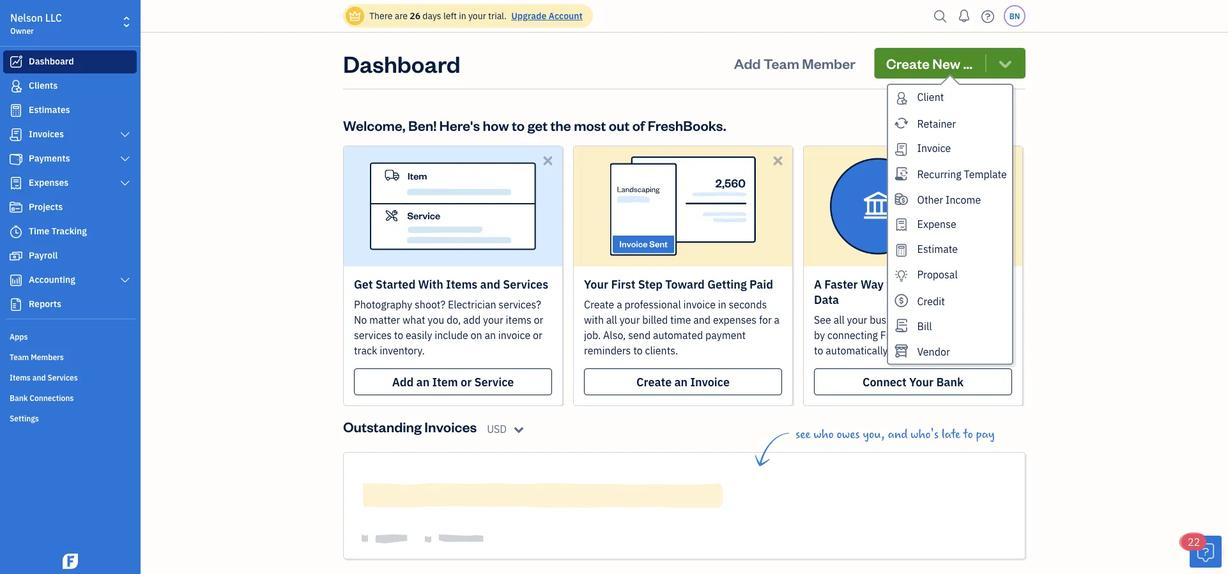 Task type: vqa. For each thing, say whether or not it's contained in the screenshot.


Task type: locate. For each thing, give the bounding box(es) containing it.
apps
[[10, 332, 28, 342]]

create for create new …
[[886, 54, 930, 72]]

chevron large down image down 'invoices' link
[[119, 154, 131, 164]]

1 dismiss image from the left
[[541, 153, 555, 168]]

to down "send"
[[633, 344, 643, 358]]

get
[[354, 277, 373, 292]]

a right for
[[774, 313, 780, 327]]

seconds
[[729, 298, 767, 312]]

see who owes you, and who's late to pay
[[796, 427, 995, 442]]

0 horizontal spatial your
[[584, 277, 608, 292]]

are
[[395, 10, 408, 22]]

client image
[[8, 80, 24, 93]]

an inside get started with items and services photography shoot? electrician services? no matter what you do, add your items or services to easily include on an invoice or track inventory.
[[485, 329, 496, 342]]

team down apps
[[10, 352, 29, 362]]

2 vertical spatial or
[[461, 374, 472, 389]]

an right on
[[485, 329, 496, 342]]

0 vertical spatial chevron large down image
[[119, 154, 131, 164]]

1 chevron large down image from the top
[[119, 154, 131, 164]]

professional
[[625, 298, 681, 312]]

0 vertical spatial add
[[734, 54, 761, 72]]

outstanding invoices
[[343, 418, 477, 436]]

1 vertical spatial in
[[923, 277, 933, 292]]

0 horizontal spatial track
[[354, 344, 377, 358]]

2 vertical spatial create
[[636, 374, 672, 389]]

toward
[[665, 277, 705, 292]]

or down services?
[[533, 329, 542, 342]]

expense up glance
[[963, 277, 1009, 292]]

1 horizontal spatial create
[[636, 374, 672, 389]]

1 expenses from the left
[[713, 313, 757, 327]]

invoices down add an item or service link
[[425, 418, 477, 436]]

1 horizontal spatial invoice
[[917, 141, 951, 155]]

step
[[638, 277, 663, 292]]

create inside dropdown button
[[886, 54, 930, 72]]

team
[[764, 54, 799, 72], [10, 352, 29, 362]]

paid
[[750, 277, 773, 292]]

2 horizontal spatial create
[[886, 54, 930, 72]]

chevron large down image
[[119, 130, 131, 140], [119, 275, 131, 286]]

with up job.
[[584, 313, 604, 327]]

all inside your first step toward getting paid create a professional invoice in seconds with all your billed time and expenses for a job. also, send automated payment reminders to clients.
[[606, 313, 617, 327]]

0 vertical spatial expense
[[917, 217, 956, 231]]

chevron large down image for accounting
[[119, 275, 131, 286]]

for
[[759, 313, 772, 327]]

services up services?
[[503, 277, 548, 292]]

your
[[584, 277, 608, 292], [936, 277, 960, 292], [909, 374, 934, 389]]

dismiss image for get started with items and services
[[541, 153, 555, 168]]

2 horizontal spatial a
[[970, 313, 976, 327]]

0 horizontal spatial dismiss image
[[541, 153, 555, 168]]

invoice down retainer
[[917, 141, 951, 155]]

get
[[527, 116, 548, 134]]

Currency field
[[487, 422, 530, 437]]

automatically
[[826, 344, 888, 358]]

expense image
[[8, 177, 24, 190]]

0 horizontal spatial all
[[606, 313, 617, 327]]

shoot?
[[415, 298, 445, 312]]

invoices link
[[3, 123, 137, 146]]

your left first
[[584, 277, 608, 292]]

0 horizontal spatial dashboard
[[29, 55, 74, 67]]

your
[[468, 10, 486, 22], [483, 313, 503, 327], [620, 313, 640, 327], [847, 313, 867, 327], [959, 329, 979, 342], [916, 344, 936, 358]]

most
[[574, 116, 606, 134]]

2 horizontal spatial in
[[923, 277, 933, 292]]

chevron large down image inside payments link
[[119, 154, 131, 164]]

no
[[354, 313, 367, 327]]

members
[[31, 352, 64, 362]]

track down services
[[354, 344, 377, 358]]

apps link
[[3, 327, 137, 346]]

bank connections link
[[3, 388, 137, 407]]

projects
[[29, 201, 63, 213]]

0 horizontal spatial an
[[416, 374, 430, 389]]

dashboard link
[[3, 50, 137, 73]]

1 horizontal spatial track
[[890, 344, 914, 358]]

1 vertical spatial services
[[48, 373, 78, 383]]

with up vendor
[[937, 329, 957, 342]]

your right add
[[483, 313, 503, 327]]

create an invoice
[[636, 374, 730, 389]]

and right you,
[[888, 427, 908, 442]]

bill
[[917, 320, 932, 333]]

and right time
[[693, 313, 711, 327]]

time tracking
[[29, 225, 87, 237]]

dismiss image
[[541, 153, 555, 168], [1001, 153, 1015, 168]]

dismiss image
[[771, 153, 785, 168]]

transactions.
[[939, 344, 998, 358]]

create up job.
[[584, 298, 614, 312]]

0 horizontal spatial invoices
[[29, 128, 64, 140]]

days
[[423, 10, 441, 22]]

0 vertical spatial invoice
[[917, 141, 951, 155]]

2 expenses from the left
[[913, 313, 956, 327]]

in inside "a faster way to pull in your expense data see all your business expenses at a glance by connecting freshbooks with your bank to automatically track your transactions."
[[923, 277, 933, 292]]

there
[[369, 10, 393, 22]]

0 horizontal spatial create
[[584, 298, 614, 312]]

chevron large down image down payments link
[[119, 178, 131, 189]]

member
[[802, 54, 856, 72]]

1 vertical spatial expense
[[963, 277, 1009, 292]]

search image
[[930, 7, 951, 26]]

all right see
[[834, 313, 845, 327]]

dashboard inside dashboard link
[[29, 55, 74, 67]]

1 vertical spatial create
[[584, 298, 614, 312]]

invoice inside get started with items and services photography shoot? electrician services? no matter what you do, add your items or services to easily include on an invoice or track inventory.
[[498, 329, 531, 342]]

a
[[814, 277, 822, 292]]

0 vertical spatial items
[[446, 277, 478, 292]]

invoice image
[[8, 128, 24, 141]]

add
[[734, 54, 761, 72], [392, 374, 414, 389]]

recurring
[[917, 168, 962, 181]]

team members link
[[3, 347, 137, 366]]

invoice down "items"
[[498, 329, 531, 342]]

expense inside button
[[917, 217, 956, 231]]

1 horizontal spatial items
[[446, 277, 478, 292]]

there are 26 days left in your trial. upgrade account
[[369, 10, 583, 22]]

payroll link
[[3, 245, 137, 268]]

settings
[[10, 413, 39, 424]]

invoices inside the main element
[[29, 128, 64, 140]]

dashboard image
[[8, 56, 24, 68]]

bank up the settings
[[10, 393, 28, 403]]

with
[[584, 313, 604, 327], [937, 329, 957, 342]]

0 vertical spatial bank
[[936, 374, 964, 389]]

team left member
[[764, 54, 799, 72]]

retainer
[[917, 117, 956, 130]]

0 horizontal spatial a
[[617, 298, 622, 312]]

2 chevron large down image from the top
[[119, 178, 131, 189]]

or right "items"
[[534, 313, 543, 327]]

0 vertical spatial chevron large down image
[[119, 130, 131, 140]]

time
[[29, 225, 49, 237]]

bank down vendor button
[[936, 374, 964, 389]]

resource center badge image
[[1190, 536, 1222, 568]]

1 vertical spatial chevron large down image
[[119, 275, 131, 286]]

0 horizontal spatial expenses
[[713, 313, 757, 327]]

0 horizontal spatial add
[[392, 374, 414, 389]]

add
[[463, 313, 481, 327]]

1 vertical spatial team
[[10, 352, 29, 362]]

invoice inside button
[[917, 141, 951, 155]]

1 chevron large down image from the top
[[119, 130, 131, 140]]

and inside get started with items and services photography shoot? electrician services? no matter what you do, add your items or services to easily include on an invoice or track inventory.
[[480, 277, 500, 292]]

to left get
[[512, 116, 525, 134]]

bank inside "link"
[[10, 393, 28, 403]]

also,
[[603, 329, 626, 342]]

0 horizontal spatial team
[[10, 352, 29, 362]]

1 vertical spatial with
[[937, 329, 957, 342]]

0 vertical spatial create
[[886, 54, 930, 72]]

1 horizontal spatial team
[[764, 54, 799, 72]]

left
[[443, 10, 457, 22]]

items
[[506, 313, 531, 327]]

connect your bank link
[[814, 369, 1012, 396]]

1 horizontal spatial invoice
[[683, 298, 716, 312]]

chevron large down image up payments link
[[119, 130, 131, 140]]

payroll
[[29, 250, 58, 261]]

0 vertical spatial in
[[459, 10, 466, 22]]

0 horizontal spatial services
[[48, 373, 78, 383]]

your up credit
[[936, 277, 960, 292]]

1 horizontal spatial all
[[834, 313, 845, 327]]

all inside "a faster way to pull in your expense data see all your business expenses at a glance by connecting freshbooks with your bank to automatically track your transactions."
[[834, 313, 845, 327]]

and inside the main element
[[32, 373, 46, 383]]

1 horizontal spatial in
[[718, 298, 726, 312]]

to up inventory. in the left of the page
[[394, 329, 403, 342]]

expenses down credit
[[913, 313, 956, 327]]

to inside your first step toward getting paid create a professional invoice in seconds with all your billed time and expenses for a job. also, send automated payment reminders to clients.
[[633, 344, 643, 358]]

0 vertical spatial or
[[534, 313, 543, 327]]

data
[[814, 292, 839, 307]]

items
[[446, 277, 478, 292], [10, 373, 31, 383]]

create left new
[[886, 54, 930, 72]]

1 horizontal spatial with
[[937, 329, 957, 342]]

add inside add an item or service link
[[392, 374, 414, 389]]

0 horizontal spatial with
[[584, 313, 604, 327]]

a down first
[[617, 298, 622, 312]]

and
[[480, 277, 500, 292], [693, 313, 711, 327], [32, 373, 46, 383], [888, 427, 908, 442]]

an
[[485, 329, 496, 342], [416, 374, 430, 389], [674, 374, 688, 389]]

1 horizontal spatial expense
[[963, 277, 1009, 292]]

2 chevron large down image from the top
[[119, 275, 131, 286]]

payments
[[29, 152, 70, 164]]

create down clients.
[[636, 374, 672, 389]]

0 vertical spatial with
[[584, 313, 604, 327]]

and down team members
[[32, 373, 46, 383]]

to left pay
[[964, 427, 973, 442]]

started
[[376, 277, 415, 292]]

1 vertical spatial chevron large down image
[[119, 178, 131, 189]]

items inside get started with items and services photography shoot? electrician services? no matter what you do, add your items or services to easily include on an invoice or track inventory.
[[446, 277, 478, 292]]

connecting
[[827, 329, 878, 342]]

add an item or service
[[392, 374, 514, 389]]

other income
[[917, 193, 981, 206]]

0 horizontal spatial invoice
[[498, 329, 531, 342]]

services
[[503, 277, 548, 292], [48, 373, 78, 383]]

job.
[[584, 329, 601, 342]]

payment image
[[8, 153, 24, 166]]

invoices up payments
[[29, 128, 64, 140]]

your up "send"
[[620, 313, 640, 327]]

proposal
[[917, 268, 958, 281]]

1 vertical spatial items
[[10, 373, 31, 383]]

2 all from the left
[[834, 313, 845, 327]]

2 horizontal spatial an
[[674, 374, 688, 389]]

0 horizontal spatial in
[[459, 10, 466, 22]]

notifications image
[[954, 3, 974, 29]]

chevron large down image inside 'invoices' link
[[119, 130, 131, 140]]

1 horizontal spatial dismiss image
[[1001, 153, 1015, 168]]

or
[[534, 313, 543, 327], [533, 329, 542, 342], [461, 374, 472, 389]]

expenses up payment
[[713, 313, 757, 327]]

1 vertical spatial bank
[[10, 393, 28, 403]]

chevron large down image inside expenses 'link'
[[119, 178, 131, 189]]

1 horizontal spatial services
[[503, 277, 548, 292]]

dismiss image for a faster way to pull in your expense data
[[1001, 153, 1015, 168]]

1 vertical spatial invoice
[[690, 374, 730, 389]]

services inside the main element
[[48, 373, 78, 383]]

0 horizontal spatial bank
[[10, 393, 28, 403]]

0 vertical spatial services
[[503, 277, 548, 292]]

how
[[483, 116, 509, 134]]

tracking
[[51, 225, 87, 237]]

chevron large down image up reports link
[[119, 275, 131, 286]]

items up electrician
[[446, 277, 478, 292]]

1 vertical spatial invoice
[[498, 329, 531, 342]]

2 dismiss image from the left
[[1001, 153, 1015, 168]]

invoice inside your first step toward getting paid create a professional invoice in seconds with all your billed time and expenses for a job. also, send automated payment reminders to clients.
[[683, 298, 716, 312]]

1 horizontal spatial an
[[485, 329, 496, 342]]

2 track from the left
[[890, 344, 914, 358]]

1 vertical spatial add
[[392, 374, 414, 389]]

1 horizontal spatial add
[[734, 54, 761, 72]]

dashboard up clients
[[29, 55, 74, 67]]

invoice down payment
[[690, 374, 730, 389]]

0 vertical spatial invoices
[[29, 128, 64, 140]]

1 all from the left
[[606, 313, 617, 327]]

1 horizontal spatial expenses
[[913, 313, 956, 327]]

0 vertical spatial team
[[764, 54, 799, 72]]

dashboard down the are
[[343, 48, 460, 78]]

0 vertical spatial invoice
[[683, 298, 716, 312]]

1 horizontal spatial bank
[[936, 374, 964, 389]]

faster
[[825, 277, 858, 292]]

an down clients.
[[674, 374, 688, 389]]

in up credit
[[923, 277, 933, 292]]

new
[[933, 54, 961, 72]]

add for add an item or service
[[392, 374, 414, 389]]

your inside get started with items and services photography shoot? electrician services? no matter what you do, add your items or services to easily include on an invoice or track inventory.
[[483, 313, 503, 327]]

track down freshbooks
[[890, 344, 914, 358]]

items down team members
[[10, 373, 31, 383]]

go to help image
[[978, 7, 998, 26]]

in
[[459, 10, 466, 22], [923, 277, 933, 292], [718, 298, 726, 312]]

all up the also,
[[606, 313, 617, 327]]

timer image
[[8, 226, 24, 238]]

1 track from the left
[[354, 344, 377, 358]]

add inside add team member 'button'
[[734, 54, 761, 72]]

expense down other
[[917, 217, 956, 231]]

your inside "a faster way to pull in your expense data see all your business expenses at a glance by connecting freshbooks with your bank to automatically track your transactions."
[[936, 277, 960, 292]]

or right the item
[[461, 374, 472, 389]]

services up bank connections "link"
[[48, 373, 78, 383]]

1 vertical spatial invoices
[[425, 418, 477, 436]]

in right left
[[459, 10, 466, 22]]

2 vertical spatial in
[[718, 298, 726, 312]]

chevron large down image
[[119, 154, 131, 164], [119, 178, 131, 189]]

inventory.
[[380, 344, 425, 358]]

a right at
[[970, 313, 976, 327]]

invoice up time
[[683, 298, 716, 312]]

see
[[814, 313, 831, 327]]

0 horizontal spatial expense
[[917, 217, 956, 231]]

your down vendor
[[909, 374, 934, 389]]

2 horizontal spatial your
[[936, 277, 960, 292]]

chevrondown image
[[996, 54, 1014, 72]]

0 horizontal spatial items
[[10, 373, 31, 383]]

bank
[[936, 374, 964, 389], [10, 393, 28, 403]]

in down getting
[[718, 298, 726, 312]]

an left the item
[[416, 374, 430, 389]]

expenses link
[[3, 172, 137, 195]]

services?
[[499, 298, 541, 312]]

and up electrician
[[480, 277, 500, 292]]



Task type: describe. For each thing, give the bounding box(es) containing it.
report image
[[8, 298, 24, 311]]

pay
[[976, 427, 995, 442]]

track inside "a faster way to pull in your expense data see all your business expenses at a glance by connecting freshbooks with your bank to automatically track your transactions."
[[890, 344, 914, 358]]

bank
[[982, 329, 1004, 342]]

items and services
[[10, 373, 78, 383]]

main element
[[0, 0, 173, 574]]

upgrade
[[511, 10, 547, 22]]

welcome,
[[343, 116, 405, 134]]

create for create an invoice
[[636, 374, 672, 389]]

services inside get started with items and services photography shoot? electrician services? no matter what you do, add your items or services to easily include on an invoice or track inventory.
[[503, 277, 548, 292]]

your inside your first step toward getting paid create a professional invoice in seconds with all your billed time and expenses for a job. also, send automated payment reminders to clients.
[[584, 277, 608, 292]]

ben!
[[408, 116, 437, 134]]

your first step toward getting paid create a professional invoice in seconds with all your billed time and expenses for a job. also, send automated payment reminders to clients.
[[584, 277, 780, 358]]

estimate button
[[888, 237, 1012, 263]]

your down freshbooks
[[916, 344, 936, 358]]

with inside your first step toward getting paid create a professional invoice in seconds with all your billed time and expenses for a job. also, send automated payment reminders to clients.
[[584, 313, 604, 327]]

1 horizontal spatial invoices
[[425, 418, 477, 436]]

estimate image
[[8, 104, 24, 117]]

recurring template button
[[888, 161, 1012, 186]]

owes
[[837, 427, 860, 442]]

credit
[[917, 295, 945, 308]]

project image
[[8, 201, 24, 214]]

freshbooks
[[880, 329, 934, 342]]

chevron large down image for expenses
[[119, 178, 131, 189]]

your up connecting
[[847, 313, 867, 327]]

way
[[861, 277, 884, 292]]

create inside your first step toward getting paid create a professional invoice in seconds with all your billed time and expenses for a job. also, send automated payment reminders to clients.
[[584, 298, 614, 312]]

with inside "a faster way to pull in your expense data see all your business expenses at a glance by connecting freshbooks with your bank to automatically track your transactions."
[[937, 329, 957, 342]]

bill button
[[888, 313, 1012, 339]]

items inside items and services link
[[10, 373, 31, 383]]

connect
[[863, 374, 907, 389]]

llc
[[45, 11, 62, 25]]

crown image
[[348, 9, 362, 23]]

chart image
[[8, 274, 24, 287]]

your inside your first step toward getting paid create a professional invoice in seconds with all your billed time and expenses for a job. also, send automated payment reminders to clients.
[[620, 313, 640, 327]]

in for pull
[[923, 277, 933, 292]]

payments link
[[3, 148, 137, 171]]

by
[[814, 329, 825, 342]]

easily
[[406, 329, 432, 342]]

what
[[403, 313, 425, 327]]

account
[[549, 10, 583, 22]]

items and services link
[[3, 367, 137, 387]]

client
[[917, 90, 944, 104]]

you
[[428, 313, 444, 327]]

your up transactions.
[[959, 329, 979, 342]]

team inside 'button'
[[764, 54, 799, 72]]

on
[[471, 329, 482, 342]]

add team member button
[[723, 48, 867, 79]]

to left pull
[[886, 277, 897, 292]]

trial.
[[488, 10, 507, 22]]

freshbooks.
[[648, 116, 726, 134]]

first
[[611, 277, 635, 292]]

reminders
[[584, 344, 631, 358]]

who's
[[911, 427, 939, 442]]

bank connections
[[10, 393, 74, 403]]

see
[[796, 427, 811, 442]]

do,
[[447, 313, 461, 327]]

with
[[418, 277, 443, 292]]

reports link
[[3, 293, 137, 316]]

22
[[1188, 536, 1200, 549]]

an for your first step toward getting paid
[[674, 374, 688, 389]]

1 vertical spatial or
[[533, 329, 542, 342]]

…
[[963, 54, 973, 72]]

team members
[[10, 352, 64, 362]]

to down by
[[814, 344, 823, 358]]

billed
[[642, 313, 668, 327]]

and inside your first step toward getting paid create a professional invoice in seconds with all your billed time and expenses for a job. also, send automated payment reminders to clients.
[[693, 313, 711, 327]]

recurring template
[[917, 168, 1007, 181]]

you,
[[863, 427, 885, 442]]

expenses
[[29, 177, 69, 189]]

an for get started with items and services
[[416, 374, 430, 389]]

proposal button
[[888, 263, 1012, 288]]

income
[[946, 193, 981, 206]]

projects link
[[3, 196, 137, 219]]

getting
[[707, 277, 747, 292]]

a inside "a faster way to pull in your expense data see all your business expenses at a glance by connecting freshbooks with your bank to automatically track your transactions."
[[970, 313, 976, 327]]

send
[[628, 329, 651, 342]]

at
[[959, 313, 968, 327]]

item
[[432, 374, 458, 389]]

accounting
[[29, 274, 75, 286]]

automated
[[653, 329, 703, 342]]

to inside get started with items and services photography shoot? electrician services? no matter what you do, add your items or services to easily include on an invoice or track inventory.
[[394, 329, 403, 342]]

connect your bank
[[863, 374, 964, 389]]

money image
[[8, 250, 24, 263]]

template
[[964, 168, 1007, 181]]

in inside your first step toward getting paid create a professional invoice in seconds with all your billed time and expenses for a job. also, send automated payment reminders to clients.
[[718, 298, 726, 312]]

time
[[670, 313, 691, 327]]

a faster way to pull in your expense data see all your business expenses at a glance by connecting freshbooks with your bank to automatically track your transactions.
[[814, 277, 1009, 358]]

reports
[[29, 298, 61, 310]]

chevron large down image for payments
[[119, 154, 131, 164]]

1 horizontal spatial dashboard
[[343, 48, 460, 78]]

retainer button
[[888, 110, 1012, 136]]

1 horizontal spatial your
[[909, 374, 934, 389]]

upgrade account link
[[509, 10, 583, 22]]

late
[[942, 427, 961, 442]]

track inside get started with items and services photography shoot? electrician services? no matter what you do, add your items or services to easily include on an invoice or track inventory.
[[354, 344, 377, 358]]

expense inside "a faster way to pull in your expense data see all your business expenses at a glance by connecting freshbooks with your bank to automatically track your transactions."
[[963, 277, 1009, 292]]

who
[[814, 427, 834, 442]]

26
[[410, 10, 420, 22]]

business
[[870, 313, 910, 327]]

expenses inside "a faster way to pull in your expense data see all your business expenses at a glance by connecting freshbooks with your bank to automatically track your transactions."
[[913, 313, 956, 327]]

add for add team member
[[734, 54, 761, 72]]

create new … button
[[875, 48, 1026, 79]]

outstanding
[[343, 418, 422, 436]]

chevron large down image for invoices
[[119, 130, 131, 140]]

services
[[354, 329, 392, 342]]

team inside the main element
[[10, 352, 29, 362]]

invoice button
[[888, 136, 1012, 161]]

expense button
[[888, 212, 1012, 237]]

vendor
[[917, 345, 950, 358]]

in for left
[[459, 10, 466, 22]]

other
[[917, 193, 943, 206]]

add an item or service link
[[354, 369, 552, 396]]

your left trial.
[[468, 10, 486, 22]]

vendor button
[[888, 339, 1012, 364]]

expenses inside your first step toward getting paid create a professional invoice in seconds with all your billed time and expenses for a job. also, send automated payment reminders to clients.
[[713, 313, 757, 327]]

0 horizontal spatial invoice
[[690, 374, 730, 389]]

freshbooks image
[[60, 554, 81, 569]]

clients
[[29, 80, 58, 91]]

1 horizontal spatial a
[[774, 313, 780, 327]]



